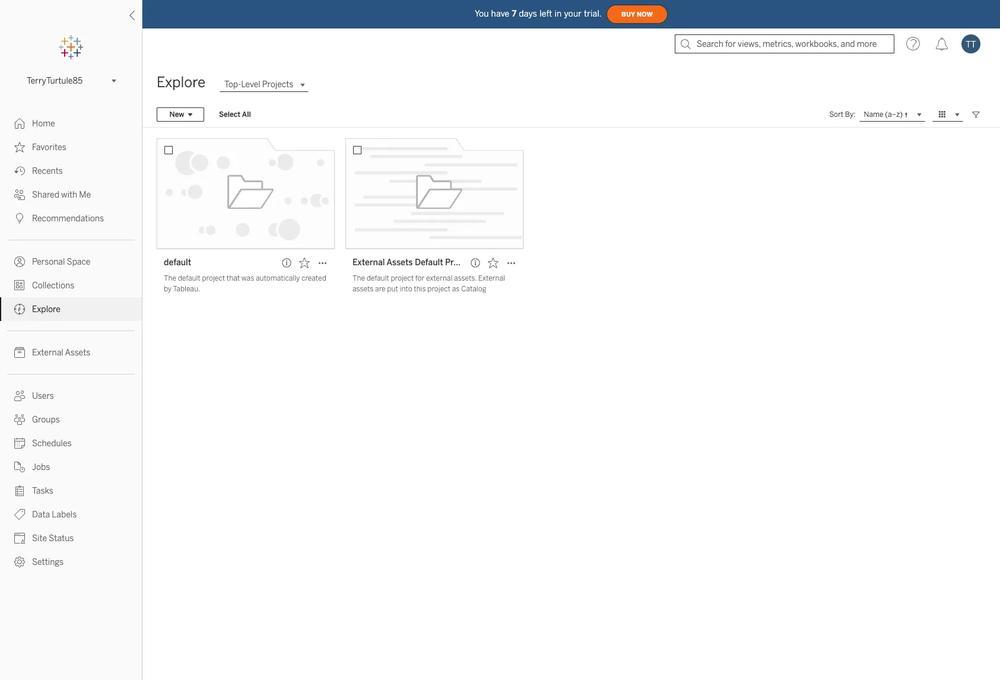 Task type: describe. For each thing, give the bounding box(es) containing it.
users
[[32, 391, 54, 401]]

space
[[67, 257, 91, 267]]

select all
[[219, 110, 251, 119]]

the default project that was automatically created by tableau.
[[164, 274, 327, 293]]

tasks link
[[0, 479, 142, 503]]

explore link
[[0, 298, 142, 321]]

them.
[[385, 296, 404, 304]]

users link
[[0, 384, 142, 408]]

default image
[[157, 138, 335, 249]]

sort
[[830, 110, 844, 119]]

top-level projects
[[225, 80, 294, 90]]

buy
[[622, 10, 636, 18]]

external assets default project image
[[346, 138, 524, 249]]

in
[[555, 9, 562, 19]]

the default project for external assets. external assets are put into this project as catalog discovers them.
[[353, 274, 505, 304]]

favorites link
[[0, 135, 142, 159]]

2 horizontal spatial project
[[428, 285, 451, 293]]

favorites
[[32, 143, 66, 153]]

name (a–z)
[[864, 110, 903, 118]]

jobs link
[[0, 456, 142, 479]]

discovers
[[353, 296, 384, 304]]

level
[[241, 80, 261, 90]]

site status
[[32, 534, 74, 544]]

external inside the default project for external assets. external assets are put into this project as catalog discovers them.
[[479, 274, 505, 283]]

site
[[32, 534, 47, 544]]

terryturtule85
[[27, 76, 83, 86]]

assets
[[353, 285, 374, 293]]

external
[[426, 274, 453, 283]]

project for default
[[202, 274, 225, 283]]

data
[[32, 510, 50, 520]]

automatically
[[256, 274, 300, 283]]

now
[[637, 10, 653, 18]]

recommendations
[[32, 214, 104, 224]]

name
[[864, 110, 884, 118]]

was
[[242, 274, 254, 283]]

that
[[227, 274, 240, 283]]

terryturtule85 button
[[22, 74, 120, 88]]

external assets default project
[[353, 258, 473, 268]]

buy now
[[622, 10, 653, 18]]

collections
[[32, 281, 74, 291]]

buy now button
[[607, 5, 668, 24]]

trial.
[[584, 9, 602, 19]]

recommendations link
[[0, 207, 142, 230]]

for
[[416, 274, 425, 283]]

status
[[49, 534, 74, 544]]

jobs
[[32, 463, 50, 473]]

top-level projects button
[[220, 78, 309, 92]]

explore inside explore link
[[32, 305, 60, 315]]

personal space
[[32, 257, 91, 267]]

all
[[242, 110, 251, 119]]

select
[[219, 110, 241, 119]]

groups link
[[0, 408, 142, 432]]

project
[[445, 258, 473, 268]]

new button
[[157, 107, 204, 122]]

this
[[414, 285, 426, 293]]

the for default
[[164, 274, 176, 283]]

external assets
[[32, 348, 90, 358]]

settings link
[[0, 551, 142, 574]]

recents
[[32, 166, 63, 176]]

me
[[79, 190, 91, 200]]

7
[[512, 9, 517, 19]]

shared with me link
[[0, 183, 142, 207]]

external assets link
[[0, 341, 142, 365]]

site status link
[[0, 527, 142, 551]]



Task type: locate. For each thing, give the bounding box(es) containing it.
main navigation. press the up and down arrow keys to access links. element
[[0, 112, 142, 574]]

days
[[519, 9, 538, 19]]

assets up users link
[[65, 348, 90, 358]]

new
[[170, 110, 184, 119]]

you
[[475, 9, 489, 19]]

are
[[375, 285, 386, 293]]

0 horizontal spatial project
[[202, 274, 225, 283]]

0 vertical spatial explore
[[157, 74, 206, 91]]

project down external
[[428, 285, 451, 293]]

collections link
[[0, 274, 142, 298]]

projects
[[262, 80, 294, 90]]

navigation panel element
[[0, 36, 142, 574]]

groups
[[32, 415, 60, 425]]

2 the from the left
[[353, 274, 365, 283]]

the
[[164, 274, 176, 283], [353, 274, 365, 283]]

by:
[[846, 110, 856, 119]]

assets up into
[[387, 258, 413, 268]]

shared with me
[[32, 190, 91, 200]]

schedules
[[32, 439, 72, 449]]

with
[[61, 190, 77, 200]]

project left that
[[202, 274, 225, 283]]

project for external assets default project
[[391, 274, 414, 283]]

the inside the default project for external assets. external assets are put into this project as catalog discovers them.
[[353, 274, 365, 283]]

put
[[387, 285, 398, 293]]

default inside "the default project that was automatically created by tableau."
[[178, 274, 201, 283]]

external for external assets default project
[[353, 258, 385, 268]]

explore
[[157, 74, 206, 91], [32, 305, 60, 315]]

external
[[353, 258, 385, 268], [479, 274, 505, 283], [32, 348, 63, 358]]

you have 7 days left in your trial.
[[475, 9, 602, 19]]

catalog
[[461, 285, 487, 293]]

default inside the default project for external assets. external assets are put into this project as catalog discovers them.
[[367, 274, 389, 283]]

have
[[491, 9, 510, 19]]

sort by:
[[830, 110, 856, 119]]

personal space link
[[0, 250, 142, 274]]

1 horizontal spatial project
[[391, 274, 414, 283]]

explore up new popup button
[[157, 74, 206, 91]]

home
[[32, 119, 55, 129]]

personal
[[32, 257, 65, 267]]

external up catalog
[[479, 274, 505, 283]]

default for default
[[178, 274, 201, 283]]

tableau.
[[173, 285, 200, 293]]

the inside "the default project that was automatically created by tableau."
[[164, 274, 176, 283]]

default
[[164, 258, 191, 268], [178, 274, 201, 283], [367, 274, 389, 283]]

by
[[164, 285, 172, 293]]

0 vertical spatial assets
[[387, 258, 413, 268]]

home link
[[0, 112, 142, 135]]

1 horizontal spatial explore
[[157, 74, 206, 91]]

assets for external assets
[[65, 348, 90, 358]]

default
[[415, 258, 443, 268]]

the for external assets default project
[[353, 274, 365, 283]]

1 horizontal spatial the
[[353, 274, 365, 283]]

assets
[[387, 258, 413, 268], [65, 348, 90, 358]]

2 vertical spatial external
[[32, 348, 63, 358]]

1 vertical spatial explore
[[32, 305, 60, 315]]

assets for external assets default project
[[387, 258, 413, 268]]

select all button
[[211, 107, 259, 122]]

the up by
[[164, 274, 176, 283]]

external inside the main navigation. press the up and down arrow keys to access links. "element"
[[32, 348, 63, 358]]

shared
[[32, 190, 59, 200]]

your
[[564, 9, 582, 19]]

assets inside the main navigation. press the up and down arrow keys to access links. "element"
[[65, 348, 90, 358]]

assets.
[[454, 274, 477, 283]]

external up users on the bottom left
[[32, 348, 63, 358]]

as
[[452, 285, 460, 293]]

1 vertical spatial external
[[479, 274, 505, 283]]

external up assets
[[353, 258, 385, 268]]

0 horizontal spatial explore
[[32, 305, 60, 315]]

tasks
[[32, 486, 53, 496]]

grid view image
[[938, 109, 948, 120]]

data labels
[[32, 510, 77, 520]]

labels
[[52, 510, 77, 520]]

schedules link
[[0, 432, 142, 456]]

name (a–z) button
[[860, 107, 926, 122]]

default for external assets default project
[[367, 274, 389, 283]]

0 horizontal spatial external
[[32, 348, 63, 358]]

external for external assets
[[32, 348, 63, 358]]

settings
[[32, 558, 64, 568]]

1 horizontal spatial external
[[353, 258, 385, 268]]

recents link
[[0, 159, 142, 183]]

project
[[202, 274, 225, 283], [391, 274, 414, 283], [428, 285, 451, 293]]

data labels link
[[0, 503, 142, 527]]

the up assets
[[353, 274, 365, 283]]

project inside "the default project that was automatically created by tableau."
[[202, 274, 225, 283]]

(a–z)
[[886, 110, 903, 118]]

into
[[400, 285, 412, 293]]

2 horizontal spatial external
[[479, 274, 505, 283]]

top-
[[225, 80, 241, 90]]

0 horizontal spatial assets
[[65, 348, 90, 358]]

1 vertical spatial assets
[[65, 348, 90, 358]]

1 horizontal spatial assets
[[387, 258, 413, 268]]

explore down collections
[[32, 305, 60, 315]]

left
[[540, 9, 553, 19]]

Search for views, metrics, workbooks, and more text field
[[675, 34, 895, 53]]

project up into
[[391, 274, 414, 283]]

0 vertical spatial external
[[353, 258, 385, 268]]

created
[[302, 274, 327, 283]]

0 horizontal spatial the
[[164, 274, 176, 283]]

1 the from the left
[[164, 274, 176, 283]]



Task type: vqa. For each thing, say whether or not it's contained in the screenshot.
by text only_f5he34f image within Jobs link
no



